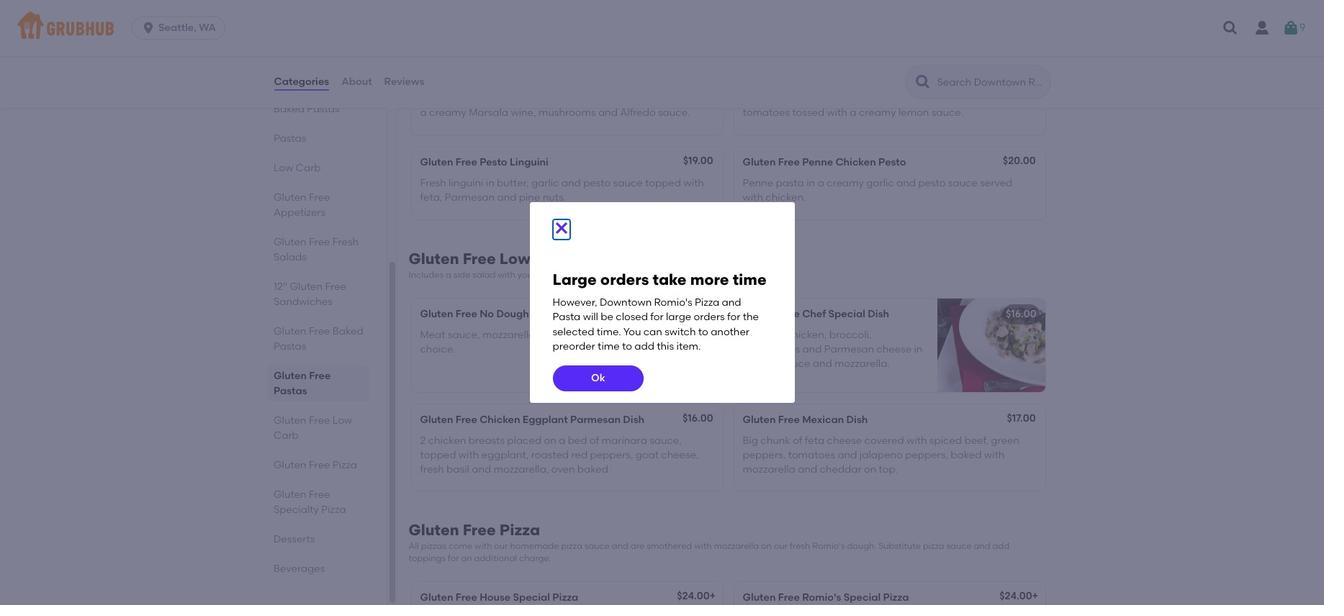 Task type: vqa. For each thing, say whether or not it's contained in the screenshot.
1st Double from the top of the page
no



Task type: locate. For each thing, give the bounding box(es) containing it.
1 horizontal spatial on
[[762, 541, 772, 552]]

0 horizontal spatial time
[[598, 341, 620, 353]]

on inside 2 chicken breasts placed on a bed of marinara sauce, topped with eggplant, roasted red peppers, goat cheese, fresh basil and mozzarella, oven baked.
[[544, 435, 557, 447]]

free inside gluten free pizza all pizzas come with our homemade pizza sauce and are smothered with mozzarella on our fresh romio's dough. substitute pizza sauce and add toppings for an additional charge.
[[463, 521, 496, 539]]

pizza
[[561, 541, 583, 552], [924, 541, 945, 552]]

free inside gluten free specialty pizza
[[309, 489, 330, 501]]

chicken up wine,
[[505, 92, 543, 104]]

the
[[743, 311, 759, 324]]

creamy down lightly
[[429, 107, 467, 119]]

0 vertical spatial served
[[648, 92, 680, 104]]

2 inside 2 chicken breasts placed on a bed of marinara sauce, topped with eggplant, roasted red peppers, goat cheese, fresh basil and mozzarella, oven baked.
[[420, 435, 426, 447]]

0 horizontal spatial linguini
[[449, 177, 484, 189]]

0 horizontal spatial parmesan
[[445, 192, 495, 204]]

cheese
[[538, 329, 573, 341], [877, 344, 912, 356], [827, 435, 863, 447]]

sauce, up choice.
[[448, 329, 480, 341]]

low for gluten free low carb includes a side salad with your choice of dressing.
[[500, 250, 531, 268]]

with
[[683, 92, 703, 104], [809, 92, 829, 104], [827, 107, 848, 119], [684, 177, 704, 189], [743, 192, 764, 204], [498, 270, 516, 280], [907, 435, 928, 447], [459, 450, 479, 462], [985, 450, 1005, 462], [475, 541, 492, 552], [695, 541, 712, 552]]

orders inside will be closed for large orders for the selected time.
[[694, 311, 725, 324]]

served down $20.00 on the right top of page
[[981, 177, 1013, 189]]

big
[[743, 435, 759, 447]]

special down dough.
[[844, 592, 881, 605]]

sauce inside sauteed chicken, broccoli, mushrooms and parmesan cheese in alfredo sauce and mozzarella.
[[781, 358, 811, 371]]

chicken for 2 lightly breaded chicken breasts sauteed and served with a creamy marsala wine, mushrooms and alfredo sauce.
[[480, 72, 521, 84]]

of inside gluten free low carb includes a side salad with your choice of dressing.
[[568, 270, 577, 280]]

gluten inside gluten free pizza all pizzas come with our homemade pizza sauce and are smothered with mozzarella on our fresh romio's dough. substitute pizza sauce and add toppings for an additional charge.
[[409, 521, 459, 539]]

pizza inside gluten free pizza all pizzas come with our homemade pizza sauce and are smothered with mozzarella on our fresh romio's dough. substitute pizza sauce and add toppings for an additional charge.
[[500, 521, 540, 539]]

Search Downtown Romio's Pizza and Pasta search field
[[936, 76, 1046, 89]]

breasts down gluten free chicken marsala pasta on the left top
[[545, 92, 581, 104]]

in inside 'fresh linguini in butter, garlic and pesto sauce topped with feta, parmesan and pine nuts.'
[[486, 177, 495, 189]]

marsala
[[523, 72, 563, 84], [469, 107, 509, 119]]

$15.00
[[683, 307, 714, 320]]

mushrooms inside fresh linguini with sauteed prawns, mushrooms and diced tomatoes tossed with a creamy lemon sauce.
[[915, 92, 972, 104]]

about button
[[341, 56, 373, 108]]

0 horizontal spatial to
[[622, 341, 633, 353]]

pizza right specialty
[[321, 504, 346, 517]]

a inside fresh linguini with sauteed prawns, mushrooms and diced tomatoes tossed with a creamy lemon sauce.
[[850, 107, 857, 119]]

0 vertical spatial penne
[[803, 156, 834, 169]]

chicken.
[[766, 192, 807, 204]]

carb up choice
[[534, 250, 573, 268]]

topped inside 'fresh linguini in butter, garlic and pesto sauce topped with feta, parmesan and pine nuts.'
[[646, 177, 682, 189]]

carb inside gluten free low carb includes a side salad with your choice of dressing.
[[534, 250, 573, 268]]

garlic up nuts.
[[532, 177, 559, 189]]

1 horizontal spatial sauteed
[[832, 92, 872, 104]]

eggplant
[[523, 415, 568, 427]]

fresh inside 'fresh linguini in butter, garlic and pesto sauce topped with feta, parmesan and pine nuts.'
[[420, 177, 447, 189]]

0 vertical spatial marsala
[[523, 72, 563, 84]]

1 horizontal spatial alfredo
[[743, 358, 779, 371]]

1 vertical spatial low
[[500, 250, 531, 268]]

1 vertical spatial to
[[622, 341, 633, 353]]

free for gluten free pastas
[[309, 370, 331, 383]]

1 horizontal spatial cheese
[[827, 435, 863, 447]]

0 vertical spatial fresh
[[743, 92, 769, 104]]

0 vertical spatial tomatoes
[[743, 107, 790, 119]]

gluten for gluten free appetizers
[[273, 192, 306, 204]]

0 horizontal spatial cheese
[[538, 329, 573, 341]]

svg image
[[1223, 19, 1240, 37], [1283, 19, 1300, 37], [553, 220, 570, 237]]

cheese inside meat sauce, mozzarella cheese and 2 toppings of your choice.
[[538, 329, 573, 341]]

0 horizontal spatial $16.00
[[683, 413, 714, 425]]

marsala up '2 lightly breaded chicken breasts sauteed and served with a creamy marsala wine, mushrooms and alfredo sauce.'
[[523, 72, 563, 84]]

orders
[[601, 271, 649, 289], [694, 311, 725, 324]]

red
[[572, 450, 588, 462]]

gluten for gluten free fresh salads
[[273, 236, 306, 249]]

$24.00 + for gluten free house special pizza
[[677, 591, 716, 603]]

special
[[829, 309, 866, 321], [513, 592, 550, 605], [844, 592, 881, 605]]

1 horizontal spatial your
[[663, 329, 684, 341]]

peppers, down chunk
[[743, 450, 786, 462]]

a inside 2 chicken breasts placed on a bed of marinara sauce, topped with eggplant, roasted red peppers, goat cheese, fresh basil and mozzarella, oven baked.
[[559, 435, 566, 447]]

pasta up '2 lightly breaded chicken breasts sauteed and served with a creamy marsala wine, mushrooms and alfredo sauce.'
[[566, 72, 594, 84]]

served down main navigation navigation
[[648, 92, 680, 104]]

pesto inside 'fresh linguini in butter, garlic and pesto sauce topped with feta, parmesan and pine nuts.'
[[584, 177, 611, 189]]

specialty
[[273, 504, 319, 517]]

peppers, down marinara
[[590, 450, 633, 462]]

to down $15.00
[[699, 326, 709, 338]]

garlic inside penne pasta in a creamy garlic and pesto sauce served with chicken.
[[867, 177, 895, 189]]

chicken up 'breaded'
[[480, 72, 521, 84]]

feta
[[805, 435, 825, 447]]

2 horizontal spatial peppers,
[[906, 450, 949, 462]]

low inside "gluten free low carb"
[[332, 415, 352, 427]]

gluten for gluten free chicken eggplant parmesan dish
[[420, 415, 453, 427]]

time down "time."
[[598, 341, 620, 353]]

substitute
[[879, 541, 921, 552]]

carb up gluten free pizza
[[273, 430, 299, 442]]

with right the "smothered" in the bottom of the page
[[695, 541, 712, 552]]

gluten inside gluten free low carb includes a side salad with your choice of dressing.
[[409, 250, 459, 268]]

a right the tossed
[[850, 107, 857, 119]]

gluten for gluten free low carb includes a side salad with your choice of dressing.
[[409, 250, 459, 268]]

penne up pasta
[[803, 156, 834, 169]]

gluten inside gluten free fresh salads
[[273, 236, 306, 249]]

baked down categories
[[273, 103, 304, 115]]

2 horizontal spatial cheese
[[877, 344, 912, 356]]

gluten for gluten free house special pizza
[[420, 592, 453, 605]]

pastas up "gluten free pastas"
[[273, 341, 306, 353]]

toppings down "closed"
[[605, 329, 649, 341]]

gluten inside "gluten free low carb"
[[273, 415, 306, 427]]

sandwiches
[[273, 296, 332, 308]]

0 horizontal spatial on
[[544, 435, 557, 447]]

about
[[342, 76, 372, 88]]

cheese up mozzarella.
[[877, 344, 912, 356]]

0 vertical spatial chicken
[[505, 92, 543, 104]]

free for gluten free appetizers
[[309, 192, 330, 204]]

2 horizontal spatial on
[[865, 464, 877, 476]]

gluten inside gluten free appetizers
[[273, 192, 306, 204]]

diced
[[997, 92, 1025, 104]]

baked down 12" gluten free sandwiches
[[332, 326, 363, 338]]

2 + from the left
[[1033, 591, 1039, 603]]

chicken up placed
[[480, 415, 521, 427]]

gluten inside 12" gluten free sandwiches
[[290, 281, 322, 293]]

linguini up the tossed
[[772, 92, 806, 104]]

$24.00 +
[[677, 591, 716, 603], [1000, 591, 1039, 603]]

2 peppers, from the left
[[743, 450, 786, 462]]

of right bed
[[590, 435, 600, 447]]

2 inside '2 lightly breaded chicken breasts sauteed and served with a creamy marsala wine, mushrooms and alfredo sauce.'
[[420, 92, 426, 104]]

of inside big chunk of feta cheese covered with spiced beef, green peppers, tomatoes and jalapeno peppers, baked with mozzarella and cheddar on top.
[[793, 435, 803, 447]]

2 horizontal spatial svg image
[[1283, 19, 1300, 37]]

1 horizontal spatial our
[[774, 541, 788, 552]]

gluten free pizza
[[273, 460, 357, 472]]

sauce. right lemon
[[932, 107, 964, 119]]

a left side
[[446, 270, 452, 280]]

mushrooms inside sauteed chicken, broccoli, mushrooms and parmesan cheese in alfredo sauce and mozzarella.
[[743, 344, 800, 356]]

creamy inside fresh linguini with sauteed prawns, mushrooms and diced tomatoes tossed with a creamy lemon sauce.
[[859, 107, 897, 119]]

sauteed inside '2 lightly breaded chicken breasts sauteed and served with a creamy marsala wine, mushrooms and alfredo sauce.'
[[584, 92, 624, 104]]

your inside meat sauce, mozzarella cheese and 2 toppings of your choice.
[[663, 329, 684, 341]]

2 pizza from the left
[[924, 541, 945, 552]]

penne
[[803, 156, 834, 169], [743, 177, 774, 189]]

pastas up low carb
[[273, 133, 306, 145]]

pizza down homemade
[[553, 592, 579, 605]]

0 vertical spatial cheese
[[538, 329, 573, 341]]

ok button
[[553, 366, 644, 392]]

you
[[624, 326, 641, 338]]

fresh left basil
[[420, 464, 444, 476]]

seattle,
[[159, 22, 197, 34]]

carb for gluten free low carb includes a side salad with your choice of dressing.
[[534, 250, 573, 268]]

0 horizontal spatial fresh
[[332, 236, 358, 249]]

free for gluten free romio's special pizza
[[779, 592, 800, 605]]

1 garlic from the left
[[532, 177, 559, 189]]

carb for gluten free low carb
[[273, 430, 299, 442]]

our up additional
[[494, 541, 508, 552]]

toppings down the pizzas
[[409, 554, 446, 564]]

of left feta on the right bottom of page
[[793, 435, 803, 447]]

alfredo inside '2 lightly breaded chicken breasts sauteed and served with a creamy marsala wine, mushrooms and alfredo sauce.'
[[620, 107, 656, 119]]

1 horizontal spatial topped
[[646, 177, 682, 189]]

0 horizontal spatial baked
[[273, 103, 304, 115]]

pastas up "gluten free low carb"
[[273, 385, 307, 398]]

1 $24.00 + from the left
[[677, 591, 716, 603]]

pesto
[[480, 156, 508, 169], [879, 156, 907, 169]]

sauce, inside 2 chicken breasts placed on a bed of marinara sauce, topped with eggplant, roasted red peppers, goat cheese, fresh basil and mozzarella, oven baked.
[[650, 435, 682, 447]]

mozzarella right the "smothered" in the bottom of the page
[[714, 541, 760, 552]]

1 horizontal spatial $24.00 +
[[1000, 591, 1039, 603]]

mozzarella inside gluten free pizza all pizzas come with our homemade pizza sauce and are smothered with mozzarella on our fresh romio's dough. substitute pizza sauce and add toppings for an additional charge.
[[714, 541, 760, 552]]

your left choice
[[518, 270, 536, 280]]

1 vertical spatial cheese
[[877, 344, 912, 356]]

2 $24.00 from the left
[[1000, 591, 1033, 603]]

low up gluten free pizza
[[332, 415, 352, 427]]

of right you
[[651, 329, 661, 341]]

for up another
[[728, 311, 741, 324]]

0 horizontal spatial sauteed
[[584, 92, 624, 104]]

0 horizontal spatial topped
[[420, 450, 456, 462]]

mozzarella down chunk
[[743, 464, 796, 476]]

will
[[583, 311, 599, 324]]

with inside 'fresh linguini in butter, garlic and pesto sauce topped with feta, parmesan and pine nuts.'
[[684, 177, 704, 189]]

2 horizontal spatial parmesan
[[825, 344, 875, 356]]

add
[[635, 341, 655, 353], [993, 541, 1010, 552]]

carb inside "gluten free low carb"
[[273, 430, 299, 442]]

2
[[420, 92, 426, 104], [597, 329, 603, 341], [420, 435, 426, 447]]

an
[[461, 554, 472, 564]]

1 vertical spatial topped
[[420, 450, 456, 462]]

1 sauce. from the left
[[658, 107, 691, 119]]

time up the
[[733, 271, 767, 289]]

carb up gluten free appetizers
[[296, 162, 321, 174]]

tomatoes down feta on the right bottom of page
[[789, 450, 836, 462]]

mozzarella down the "dough"
[[483, 329, 536, 341]]

1 $24.00 from the left
[[677, 591, 710, 603]]

fresh inside 2 chicken breasts placed on a bed of marinara sauce, topped with eggplant, roasted red peppers, goat cheese, fresh basil and mozzarella, oven baked.
[[420, 464, 444, 476]]

1 horizontal spatial sauce,
[[650, 435, 682, 447]]

+
[[710, 591, 716, 603], [1033, 591, 1039, 603]]

2 vertical spatial on
[[762, 541, 772, 552]]

creamy inside penne pasta in a creamy garlic and pesto sauce served with chicken.
[[827, 177, 864, 189]]

0 vertical spatial time
[[733, 271, 767, 289]]

and inside the downtown romio's pizza and pasta
[[722, 297, 742, 309]]

1 horizontal spatial fresh
[[420, 177, 447, 189]]

2 horizontal spatial in
[[915, 344, 923, 356]]

downtown romio's pizza and pasta
[[553, 297, 742, 324]]

of
[[568, 270, 577, 280], [651, 329, 661, 341], [590, 435, 600, 447], [793, 435, 803, 447]]

free for gluten free chef special dish
[[779, 309, 800, 321]]

choice.
[[420, 344, 456, 356]]

selected
[[553, 326, 595, 338]]

our up gluten free romio's special pizza
[[774, 541, 788, 552]]

sauce. up $19.00
[[658, 107, 691, 119]]

pizzas
[[421, 541, 447, 552]]

special for house
[[513, 592, 550, 605]]

1 horizontal spatial in
[[807, 177, 816, 189]]

a down gluten free penne chicken pesto
[[818, 177, 825, 189]]

2 garlic from the left
[[867, 177, 895, 189]]

1 horizontal spatial orders
[[694, 311, 725, 324]]

1 pesto from the left
[[584, 177, 611, 189]]

cheese,
[[662, 450, 699, 462]]

0 horizontal spatial pizza
[[561, 541, 583, 552]]

all
[[409, 541, 419, 552]]

0 vertical spatial 2
[[420, 92, 426, 104]]

free for gluten free pesto linguini
[[456, 156, 478, 169]]

1 horizontal spatial +
[[1033, 591, 1039, 603]]

0 vertical spatial linguini
[[772, 92, 806, 104]]

1 horizontal spatial $16.00
[[1006, 309, 1037, 321]]

1 vertical spatial on
[[865, 464, 877, 476]]

1 horizontal spatial linguini
[[772, 92, 806, 104]]

gluten for gluten free mexican dish
[[743, 415, 776, 427]]

free for gluten free baked pastas
[[309, 326, 330, 338]]

0 vertical spatial add
[[635, 341, 655, 353]]

2 vertical spatial low
[[332, 415, 352, 427]]

fresh for fresh linguini with sauteed prawns, mushrooms and diced tomatoes tossed with a creamy lemon sauce.
[[743, 92, 769, 104]]

0 horizontal spatial served
[[648, 92, 680, 104]]

fresh for breasts
[[420, 464, 444, 476]]

parmesan up bed
[[571, 415, 621, 427]]

1 sauteed from the left
[[584, 92, 624, 104]]

appetizers
[[273, 207, 325, 219]]

orders up downtown on the left
[[601, 271, 649, 289]]

parmesan inside 'fresh linguini in butter, garlic and pesto sauce topped with feta, parmesan and pine nuts.'
[[445, 192, 495, 204]]

ok
[[592, 373, 606, 385]]

dish up marinara
[[623, 415, 645, 427]]

special right house
[[513, 592, 550, 605]]

peppers, down spiced
[[906, 450, 949, 462]]

1 vertical spatial add
[[993, 541, 1010, 552]]

breasts up eggplant,
[[469, 435, 505, 447]]

your inside gluten free low carb includes a side salad with your choice of dressing.
[[518, 270, 536, 280]]

gluten inside "gluten free pastas"
[[273, 370, 307, 383]]

creamy down the prawns,
[[859, 107, 897, 119]]

fresh inside fresh linguini with sauteed prawns, mushrooms and diced tomatoes tossed with a creamy lemon sauce.
[[743, 92, 769, 104]]

1 horizontal spatial fresh
[[790, 541, 811, 552]]

chicken
[[480, 72, 521, 84], [836, 156, 877, 169], [480, 415, 521, 427]]

1 vertical spatial carb
[[534, 250, 573, 268]]

free inside "gluten free pastas"
[[309, 370, 331, 383]]

0 vertical spatial breasts
[[545, 92, 581, 104]]

1 horizontal spatial baked
[[332, 326, 363, 338]]

peppers, inside 2 chicken breasts placed on a bed of marinara sauce, topped with eggplant, roasted red peppers, goat cheese, fresh basil and mozzarella, oven baked.
[[590, 450, 633, 462]]

svg image
[[141, 21, 156, 35]]

1 horizontal spatial time
[[733, 271, 767, 289]]

goat
[[636, 450, 659, 462]]

free for gluten free no dough pizza
[[456, 309, 478, 321]]

0 horizontal spatial toppings
[[409, 554, 446, 564]]

sauce inside 'fresh linguini in butter, garlic and pesto sauce topped with feta, parmesan and pine nuts.'
[[614, 177, 643, 189]]

pasta up selected
[[553, 311, 581, 324]]

0 horizontal spatial breasts
[[469, 435, 505, 447]]

mushrooms down search icon
[[915, 92, 972, 104]]

0 vertical spatial pasta
[[566, 72, 594, 84]]

in inside penne pasta in a creamy garlic and pesto sauce served with chicken.
[[807, 177, 816, 189]]

free
[[456, 72, 478, 84], [456, 156, 478, 169], [779, 156, 800, 169], [309, 192, 330, 204], [309, 236, 330, 249], [463, 250, 496, 268], [325, 281, 346, 293], [456, 309, 478, 321], [779, 309, 800, 321], [309, 326, 330, 338], [309, 370, 331, 383], [456, 415, 478, 427], [779, 415, 800, 427], [309, 415, 330, 427], [309, 460, 330, 472], [309, 489, 330, 501], [463, 521, 496, 539], [456, 592, 478, 605], [779, 592, 800, 605]]

2 sauce. from the left
[[932, 107, 964, 119]]

2 vertical spatial 2
[[420, 435, 426, 447]]

pizza down more
[[695, 297, 720, 309]]

2 sauteed from the left
[[832, 92, 872, 104]]

breasts inside 2 chicken breasts placed on a bed of marinara sauce, topped with eggplant, roasted red peppers, goat cheese, fresh basil and mozzarella, oven baked.
[[469, 435, 505, 447]]

fresh inside gluten free pizza all pizzas come with our homemade pizza sauce and are smothered with mozzarella on our fresh romio's dough. substitute pizza sauce and add toppings for an additional charge.
[[790, 541, 811, 552]]

linguini inside fresh linguini with sauteed prawns, mushrooms and diced tomatoes tossed with a creamy lemon sauce.
[[772, 92, 806, 104]]

with left chicken. at the right top
[[743, 192, 764, 204]]

chicken inside 2 chicken breasts placed on a bed of marinara sauce, topped with eggplant, roasted red peppers, goat cheese, fresh basil and mozzarella, oven baked.
[[428, 435, 466, 447]]

2 pesto from the left
[[919, 177, 946, 189]]

linguini for with
[[772, 92, 806, 104]]

gluten free house special pizza
[[420, 592, 579, 605]]

gluten inside gluten free baked pastas
[[273, 326, 306, 338]]

1 horizontal spatial penne
[[803, 156, 834, 169]]

pine
[[519, 192, 541, 204]]

1 horizontal spatial chicken
[[505, 92, 543, 104]]

toppings inside gluten free pizza all pizzas come with our homemade pizza sauce and are smothered with mozzarella on our fresh romio's dough. substitute pizza sauce and add toppings for an additional charge.
[[409, 554, 446, 564]]

1 peppers, from the left
[[590, 450, 633, 462]]

carb
[[296, 162, 321, 174], [534, 250, 573, 268], [273, 430, 299, 442]]

0 horizontal spatial in
[[486, 177, 495, 189]]

2 horizontal spatial fresh
[[743, 92, 769, 104]]

with down $19.00
[[684, 177, 704, 189]]

a left bed
[[559, 435, 566, 447]]

orders up another
[[694, 311, 725, 324]]

with up the tossed
[[809, 92, 829, 104]]

sauce, up cheese,
[[650, 435, 682, 447]]

0 vertical spatial mozzarella
[[483, 329, 536, 341]]

0 vertical spatial on
[[544, 435, 557, 447]]

gluten for gluten free pizza
[[273, 460, 306, 472]]

free inside gluten free baked pastas
[[309, 326, 330, 338]]

1 horizontal spatial parmesan
[[571, 415, 621, 427]]

gluten for gluten free low carb
[[273, 415, 306, 427]]

take
[[653, 271, 687, 289]]

special up broccoli,
[[829, 309, 866, 321]]

1 horizontal spatial sauce.
[[932, 107, 964, 119]]

beverages
[[273, 563, 325, 576]]

low inside gluten free low carb includes a side salad with your choice of dressing.
[[500, 250, 531, 268]]

cheese up cheddar
[[827, 435, 863, 447]]

sauce
[[614, 177, 643, 189], [949, 177, 978, 189], [781, 358, 811, 371], [585, 541, 610, 552], [947, 541, 972, 552]]

tomatoes left the tossed
[[743, 107, 790, 119]]

1 + from the left
[[710, 591, 716, 603]]

will be closed for large orders for the selected time.
[[553, 311, 759, 338]]

sauteed inside fresh linguini with sauteed prawns, mushrooms and diced tomatoes tossed with a creamy lemon sauce.
[[832, 92, 872, 104]]

pizza right homemade
[[561, 541, 583, 552]]

marsala down 'breaded'
[[469, 107, 509, 119]]

penne pasta in a creamy garlic and pesto sauce served with chicken.
[[743, 177, 1013, 204]]

chicken up basil
[[428, 435, 466, 447]]

pizza right substitute
[[924, 541, 945, 552]]

lightly
[[428, 92, 458, 104]]

gluten for gluten free penne chicken pesto
[[743, 156, 776, 169]]

1 vertical spatial fresh
[[790, 541, 811, 552]]

your down large
[[663, 329, 684, 341]]

0 horizontal spatial pesto
[[584, 177, 611, 189]]

0 vertical spatial mushrooms
[[915, 92, 972, 104]]

1 horizontal spatial marsala
[[523, 72, 563, 84]]

mushrooms right wine,
[[539, 107, 596, 119]]

special for chef
[[829, 309, 866, 321]]

chicken up penne pasta in a creamy garlic and pesto sauce served with chicken.
[[836, 156, 877, 169]]

with up basil
[[459, 450, 479, 462]]

0 vertical spatial your
[[518, 270, 536, 280]]

free inside gluten free low carb includes a side salad with your choice of dressing.
[[463, 250, 496, 268]]

parmesan down gluten free pesto linguini
[[445, 192, 495, 204]]

fresh for pizza
[[790, 541, 811, 552]]

1 vertical spatial tomatoes
[[789, 450, 836, 462]]

pasta for gluten free chicken marsala pasta
[[566, 72, 594, 84]]

low for gluten free low carb
[[332, 415, 352, 427]]

0 horizontal spatial +
[[710, 591, 716, 603]]

with right the tossed
[[827, 107, 848, 119]]

dish
[[868, 309, 890, 321], [623, 415, 645, 427], [847, 415, 868, 427]]

free for gluten free fresh salads
[[309, 236, 330, 249]]

with up $19.00
[[683, 92, 703, 104]]

pizza inside the downtown romio's pizza and pasta
[[695, 297, 720, 309]]

for up can
[[651, 311, 664, 324]]

1 horizontal spatial to
[[699, 326, 709, 338]]

parmesan down broccoli,
[[825, 344, 875, 356]]

creamy down gluten free penne chicken pesto
[[827, 177, 864, 189]]

0 horizontal spatial $24.00 +
[[677, 591, 716, 603]]

time
[[733, 271, 767, 289], [598, 341, 620, 353]]

creamy
[[429, 107, 467, 119], [859, 107, 897, 119], [827, 177, 864, 189]]

1 pizza from the left
[[561, 541, 583, 552]]

with inside '2 lightly breaded chicken breasts sauteed and served with a creamy marsala wine, mushrooms and alfredo sauce.'
[[683, 92, 703, 104]]

$16.00
[[1006, 309, 1037, 321], [683, 413, 714, 425]]

low up the "dough"
[[500, 250, 531, 268]]

0 vertical spatial to
[[699, 326, 709, 338]]

1 vertical spatial mushrooms
[[539, 107, 596, 119]]

1 vertical spatial romio's
[[813, 541, 846, 552]]

smothered
[[647, 541, 693, 552]]

2 for gluten free chicken marsala pasta
[[420, 92, 426, 104]]

linguini down gluten free pesto linguini
[[449, 177, 484, 189]]

0 horizontal spatial peppers,
[[590, 450, 633, 462]]

1 horizontal spatial low
[[332, 415, 352, 427]]

0 vertical spatial sauce,
[[448, 329, 480, 341]]

time.
[[597, 326, 622, 338]]

cheddar
[[820, 464, 862, 476]]

free for gluten free pizza all pizzas come with our homemade pizza sauce and are smothered with mozzarella on our fresh romio's dough. substitute pizza sauce and add toppings for an additional charge.
[[463, 521, 496, 539]]

2 vertical spatial carb
[[273, 430, 299, 442]]

for left an
[[448, 554, 459, 564]]

pesto up butter,
[[480, 156, 508, 169]]

2 $24.00 + from the left
[[1000, 591, 1039, 603]]

to down you
[[622, 341, 633, 353]]

switch
[[665, 326, 696, 338]]

1 horizontal spatial toppings
[[605, 329, 649, 341]]

gluten for gluten free romio's special pizza
[[743, 592, 776, 605]]

reviews button
[[384, 56, 425, 108]]

0 horizontal spatial alfredo
[[620, 107, 656, 119]]

pesto up penne pasta in a creamy garlic and pesto sauce served with chicken.
[[879, 156, 907, 169]]

closed
[[616, 311, 648, 324]]

1 horizontal spatial add
[[993, 541, 1010, 552]]

1 vertical spatial parmesan
[[825, 344, 875, 356]]

free for gluten free house special pizza
[[456, 592, 478, 605]]

free for gluten free low carb
[[309, 415, 330, 427]]

fresh linguini with sauteed prawns, mushrooms and diced tomatoes tossed with a creamy lemon sauce.
[[743, 92, 1025, 119]]

a inside gluten free low carb includes a side salad with your choice of dressing.
[[446, 270, 452, 280]]

1 our from the left
[[494, 541, 508, 552]]

1 vertical spatial sauce,
[[650, 435, 682, 447]]

0 horizontal spatial garlic
[[532, 177, 559, 189]]

marinara
[[602, 435, 648, 447]]

low carb
[[273, 162, 321, 174]]

1 vertical spatial served
[[981, 177, 1013, 189]]

mushrooms down sauteed
[[743, 344, 800, 356]]

gluten for gluten free pizza all pizzas come with our homemade pizza sauce and are smothered with mozzarella on our fresh romio's dough. substitute pizza sauce and add toppings for an additional charge.
[[409, 521, 459, 539]]

0 horizontal spatial low
[[273, 162, 293, 174]]

free for gluten free chicken eggplant parmesan dish
[[456, 415, 478, 427]]

pizza up homemade
[[500, 521, 540, 539]]



Task type: describe. For each thing, give the bounding box(es) containing it.
in for butter,
[[486, 177, 495, 189]]

with inside penne pasta in a creamy garlic and pesto sauce served with chicken.
[[743, 192, 764, 204]]

free inside 12" gluten free sandwiches
[[325, 281, 346, 293]]

dish up broccoli,
[[868, 309, 890, 321]]

2 vertical spatial parmesan
[[571, 415, 621, 427]]

more
[[691, 271, 730, 289]]

mozzarella inside meat sauce, mozzarella cheese and 2 toppings of your choice.
[[483, 329, 536, 341]]

spiced
[[930, 435, 963, 447]]

mushrooms inside '2 lightly breaded chicken breasts sauteed and served with a creamy marsala wine, mushrooms and alfredo sauce.'
[[539, 107, 596, 119]]

2 lightly breaded chicken breasts sauteed and served with a creamy marsala wine, mushrooms and alfredo sauce.
[[420, 92, 703, 119]]

additional
[[474, 554, 517, 564]]

another
[[711, 326, 750, 338]]

seattle, wa
[[159, 22, 216, 34]]

1 horizontal spatial svg image
[[1223, 19, 1240, 37]]

can
[[644, 326, 663, 338]]

in inside sauteed chicken, broccoli, mushrooms and parmesan cheese in alfredo sauce and mozzarella.
[[915, 344, 923, 356]]

categories button
[[273, 56, 330, 108]]

2 inside meat sauce, mozzarella cheese and 2 toppings of your choice.
[[597, 329, 603, 341]]

add inside you can switch to another preorder time to add this item.
[[635, 341, 655, 353]]

12" gluten free sandwiches
[[273, 281, 346, 308]]

and inside meat sauce, mozzarella cheese and 2 toppings of your choice.
[[575, 329, 595, 341]]

preorder
[[553, 341, 596, 353]]

mozzarella,
[[494, 464, 549, 476]]

1 pesto from the left
[[480, 156, 508, 169]]

gluten for gluten free specialty pizza
[[273, 489, 306, 501]]

parmesan inside sauteed chicken, broccoli, mushrooms and parmesan cheese in alfredo sauce and mozzarella.
[[825, 344, 875, 356]]

gluten free chef special dish image
[[938, 299, 1046, 393]]

desserts
[[273, 534, 315, 546]]

free for gluten free chicken marsala pasta
[[456, 72, 478, 84]]

1 vertical spatial $16.00
[[683, 413, 714, 425]]

penne inside penne pasta in a creamy garlic and pesto sauce served with chicken.
[[743, 177, 774, 189]]

come
[[449, 541, 473, 552]]

2 horizontal spatial for
[[728, 311, 741, 324]]

tomatoes inside fresh linguini with sauteed prawns, mushrooms and diced tomatoes tossed with a creamy lemon sauce.
[[743, 107, 790, 119]]

with down green
[[985, 450, 1005, 462]]

and inside fresh linguini with sauteed prawns, mushrooms and diced tomatoes tossed with a creamy lemon sauce.
[[975, 92, 994, 104]]

includes
[[409, 270, 444, 280]]

dough.
[[848, 541, 877, 552]]

of inside 2 chicken breasts placed on a bed of marinara sauce, topped with eggplant, roasted red peppers, goat cheese, fresh basil and mozzarella, oven baked.
[[590, 435, 600, 447]]

9
[[1300, 22, 1306, 34]]

garlic inside 'fresh linguini in butter, garlic and pesto sauce topped with feta, parmesan and pine nuts.'
[[532, 177, 559, 189]]

this
[[657, 341, 674, 353]]

main navigation navigation
[[0, 0, 1325, 56]]

wa
[[199, 22, 216, 34]]

gluten free no dough pizza
[[420, 309, 558, 321]]

gluten free romio's special pizza
[[743, 592, 910, 605]]

dish up covered
[[847, 415, 868, 427]]

in for a
[[807, 177, 816, 189]]

gluten for gluten free chicken marsala pasta
[[420, 72, 453, 84]]

side
[[454, 270, 471, 280]]

$20.00
[[1003, 155, 1036, 167]]

pizza inside gluten free specialty pizza
[[321, 504, 346, 517]]

pastas inside gluten free baked pastas
[[273, 341, 306, 353]]

gluten for gluten free baked pastas
[[273, 326, 306, 338]]

0 vertical spatial $16.00
[[1006, 309, 1037, 321]]

pasta for downtown romio's pizza and pasta
[[553, 311, 581, 324]]

jalapeno
[[860, 450, 903, 462]]

pizza down "gluten free low carb"
[[332, 460, 357, 472]]

big chunk of feta cheese covered with spiced beef, green peppers, tomatoes and jalapeno peppers, baked with mozzarella and cheddar on top.
[[743, 435, 1020, 476]]

gluten for gluten free pastas
[[273, 370, 307, 383]]

toppings inside meat sauce, mozzarella cheese and 2 toppings of your choice.
[[605, 329, 649, 341]]

with left spiced
[[907, 435, 928, 447]]

mexican
[[803, 415, 845, 427]]

placed
[[507, 435, 542, 447]]

free for gluten free pizza
[[309, 460, 330, 472]]

basil
[[447, 464, 470, 476]]

0 horizontal spatial orders
[[601, 271, 649, 289]]

gluten for gluten free no dough pizza
[[420, 309, 453, 321]]

roasted
[[532, 450, 569, 462]]

0 vertical spatial carb
[[296, 162, 321, 174]]

baked pastas
[[273, 103, 339, 115]]

served inside '2 lightly breaded chicken breasts sauteed and served with a creamy marsala wine, mushrooms and alfredo sauce.'
[[648, 92, 680, 104]]

choice
[[538, 270, 566, 280]]

pastas inside "gluten free pastas"
[[273, 385, 307, 398]]

baked inside gluten free baked pastas
[[332, 326, 363, 338]]

sauce inside penne pasta in a creamy garlic and pesto sauce served with chicken.
[[949, 177, 978, 189]]

a inside penne pasta in a creamy garlic and pesto sauce served with chicken.
[[818, 177, 825, 189]]

gluten free mexican dish
[[743, 415, 868, 427]]

0 vertical spatial baked
[[273, 103, 304, 115]]

be
[[601, 311, 614, 324]]

gluten free appetizers
[[273, 192, 330, 219]]

free for gluten free low carb includes a side salad with your choice of dressing.
[[463, 250, 496, 268]]

+ for gluten free house special pizza
[[710, 591, 716, 603]]

you can switch to another preorder time to add this item.
[[553, 326, 750, 353]]

meat
[[420, 329, 446, 341]]

with up additional
[[475, 541, 492, 552]]

fresh linguini in butter, garlic and pesto sauce topped with feta, parmesan and pine nuts.
[[420, 177, 704, 204]]

gluten free pastas
[[273, 370, 331, 398]]

2 for gluten free chicken eggplant parmesan dish
[[420, 435, 426, 447]]

$21.00
[[1006, 70, 1036, 82]]

oven
[[552, 464, 575, 476]]

alfredo inside sauteed chicken, broccoli, mushrooms and parmesan cheese in alfredo sauce and mozzarella.
[[743, 358, 779, 371]]

large
[[553, 271, 597, 289]]

a inside '2 lightly breaded chicken breasts sauteed and served with a creamy marsala wine, mushrooms and alfredo sauce.'
[[420, 107, 427, 119]]

chicken inside '2 lightly breaded chicken breasts sauteed and served with a creamy marsala wine, mushrooms and alfredo sauce.'
[[505, 92, 543, 104]]

sauce. inside fresh linguini with sauteed prawns, mushrooms and diced tomatoes tossed with a creamy lemon sauce.
[[932, 107, 964, 119]]

tomatoes inside big chunk of feta cheese covered with spiced beef, green peppers, tomatoes and jalapeno peppers, baked with mozzarella and cheddar on top.
[[789, 450, 836, 462]]

gluten for gluten free chef special dish
[[743, 309, 776, 321]]

dough
[[497, 309, 529, 321]]

with inside gluten free low carb includes a side salad with your choice of dressing.
[[498, 270, 516, 280]]

feta,
[[420, 192, 443, 204]]

romio's inside the downtown romio's pizza and pasta
[[655, 297, 693, 309]]

pizza down substitute
[[884, 592, 910, 605]]

gluten free pesto linguini
[[420, 156, 549, 169]]

for inside gluten free pizza all pizzas come with our homemade pizza sauce and are smothered with mozzarella on our fresh romio's dough. substitute pizza sauce and add toppings for an additional charge.
[[448, 554, 459, 564]]

gluten free pizza all pizzas come with our homemade pizza sauce and are smothered with mozzarella on our fresh romio's dough. substitute pizza sauce and add toppings for an additional charge.
[[409, 521, 1010, 564]]

2 vertical spatial romio's
[[803, 592, 842, 605]]

2 pesto from the left
[[879, 156, 907, 169]]

pastas down categories
[[307, 103, 339, 115]]

pesto inside penne pasta in a creamy garlic and pesto sauce served with chicken.
[[919, 177, 946, 189]]

served inside penne pasta in a creamy garlic and pesto sauce served with chicken.
[[981, 177, 1013, 189]]

on inside gluten free pizza all pizzas come with our homemade pizza sauce and are smothered with mozzarella on our fresh romio's dough. substitute pizza sauce and add toppings for an additional charge.
[[762, 541, 772, 552]]

are
[[631, 541, 645, 552]]

cheese inside big chunk of feta cheese covered with spiced beef, green peppers, tomatoes and jalapeno peppers, baked with mozzarella and cheddar on top.
[[827, 435, 863, 447]]

gluten free chicken eggplant parmesan dish
[[420, 415, 645, 427]]

sauce. inside '2 lightly breaded chicken breasts sauteed and served with a creamy marsala wine, mushrooms and alfredo sauce.'
[[658, 107, 691, 119]]

topped inside 2 chicken breasts placed on a bed of marinara sauce, topped with eggplant, roasted red peppers, goat cheese, fresh basil and mozzarella, oven baked.
[[420, 450, 456, 462]]

downtown
[[600, 297, 652, 309]]

breaded
[[460, 92, 502, 104]]

3 peppers, from the left
[[906, 450, 949, 462]]

gluten free low carb
[[273, 415, 352, 442]]

romio's inside gluten free pizza all pizzas come with our homemade pizza sauce and are smothered with mozzarella on our fresh romio's dough. substitute pizza sauce and add toppings for an additional charge.
[[813, 541, 846, 552]]

large orders take more time
[[553, 271, 767, 289]]

linguini
[[510, 156, 549, 169]]

0 horizontal spatial svg image
[[553, 220, 570, 237]]

gluten free baked pastas
[[273, 326, 363, 353]]

of inside meat sauce, mozzarella cheese and 2 toppings of your choice.
[[651, 329, 661, 341]]

marsala inside '2 lightly breaded chicken breasts sauteed and served with a creamy marsala wine, mushrooms and alfredo sauce.'
[[469, 107, 509, 119]]

add inside gluten free pizza all pizzas come with our homemade pizza sauce and are smothered with mozzarella on our fresh romio's dough. substitute pizza sauce and add toppings for an additional charge.
[[993, 541, 1010, 552]]

house
[[480, 592, 511, 605]]

9 button
[[1283, 15, 1306, 41]]

1 horizontal spatial for
[[651, 311, 664, 324]]

+ for gluten free romio's special pizza
[[1033, 591, 1039, 603]]

free for gluten free specialty pizza
[[309, 489, 330, 501]]

sauce, inside meat sauce, mozzarella cheese and 2 toppings of your choice.
[[448, 329, 480, 341]]

and inside penne pasta in a creamy garlic and pesto sauce served with chicken.
[[897, 177, 916, 189]]

mozzarella inside big chunk of feta cheese covered with spiced beef, green peppers, tomatoes and jalapeno peppers, baked with mozzarella and cheddar on top.
[[743, 464, 796, 476]]

pizza up meat sauce, mozzarella cheese and 2 toppings of your choice.
[[532, 309, 558, 321]]

homemade
[[510, 541, 559, 552]]

top.
[[879, 464, 899, 476]]

and inside 2 chicken breasts placed on a bed of marinara sauce, topped with eggplant, roasted red peppers, goat cheese, fresh basil and mozzarella, oven baked.
[[472, 464, 491, 476]]

chicken,
[[787, 329, 827, 341]]

creamy inside '2 lightly breaded chicken breasts sauteed and served with a creamy marsala wine, mushrooms and alfredo sauce.'
[[429, 107, 467, 119]]

reviews
[[384, 76, 425, 88]]

$24.00 + for gluten free romio's special pizza
[[1000, 591, 1039, 603]]

covered
[[865, 435, 905, 447]]

2 chicken breasts placed on a bed of marinara sauce, topped with eggplant, roasted red peppers, goat cheese, fresh basil and mozzarella, oven baked.
[[420, 435, 699, 476]]

1 vertical spatial chicken
[[836, 156, 877, 169]]

2 our from the left
[[774, 541, 788, 552]]

item.
[[677, 341, 701, 353]]

fresh for fresh linguini in butter, garlic and pesto sauce topped with feta, parmesan and pine nuts.
[[420, 177, 447, 189]]

$24.00 for gluten free romio's special pizza
[[1000, 591, 1033, 603]]

free for gluten free mexican dish
[[779, 415, 800, 427]]

mozzarella.
[[835, 358, 890, 371]]

gluten free chef special dish
[[743, 309, 890, 321]]

gluten for gluten free pesto linguini
[[420, 156, 453, 169]]

gluten free penne chicken pesto
[[743, 156, 907, 169]]

special for romio's
[[844, 592, 881, 605]]

butter,
[[497, 177, 529, 189]]

cheese inside sauteed chicken, broccoli, mushrooms and parmesan cheese in alfredo sauce and mozzarella.
[[877, 344, 912, 356]]

gluten free specialty pizza
[[273, 489, 346, 517]]

chicken for 2 chicken breasts placed on a bed of marinara sauce, topped with eggplant, roasted red peppers, goat cheese, fresh basil and mozzarella, oven baked.
[[480, 415, 521, 427]]

0 vertical spatial low
[[273, 162, 293, 174]]

sauteed
[[743, 329, 784, 341]]

12"
[[273, 281, 287, 293]]

with inside 2 chicken breasts placed on a bed of marinara sauce, topped with eggplant, roasted red peppers, goat cheese, fresh basil and mozzarella, oven baked.
[[459, 450, 479, 462]]

$17.00
[[1008, 413, 1036, 425]]

baked
[[951, 450, 982, 462]]

breasts inside '2 lightly breaded chicken breasts sauteed and served with a creamy marsala wine, mushrooms and alfredo sauce.'
[[545, 92, 581, 104]]

tossed
[[793, 107, 825, 119]]

categories
[[274, 76, 329, 88]]

meat sauce, mozzarella cheese and 2 toppings of your choice.
[[420, 329, 684, 356]]

eggplant,
[[482, 450, 529, 462]]

salads
[[273, 251, 306, 264]]

$24.00 for gluten free house special pizza
[[677, 591, 710, 603]]

green
[[992, 435, 1020, 447]]

on inside big chunk of feta cheese covered with spiced beef, green peppers, tomatoes and jalapeno peppers, baked with mozzarella and cheddar on top.
[[865, 464, 877, 476]]

beef,
[[965, 435, 989, 447]]

search icon image
[[915, 73, 932, 91]]

time inside you can switch to another preorder time to add this item.
[[598, 341, 620, 353]]

prawns,
[[874, 92, 913, 104]]

free for gluten free penne chicken pesto
[[779, 156, 800, 169]]

fresh inside gluten free fresh salads
[[332, 236, 358, 249]]

linguini for in
[[449, 177, 484, 189]]

svg image inside '9' button
[[1283, 19, 1300, 37]]



